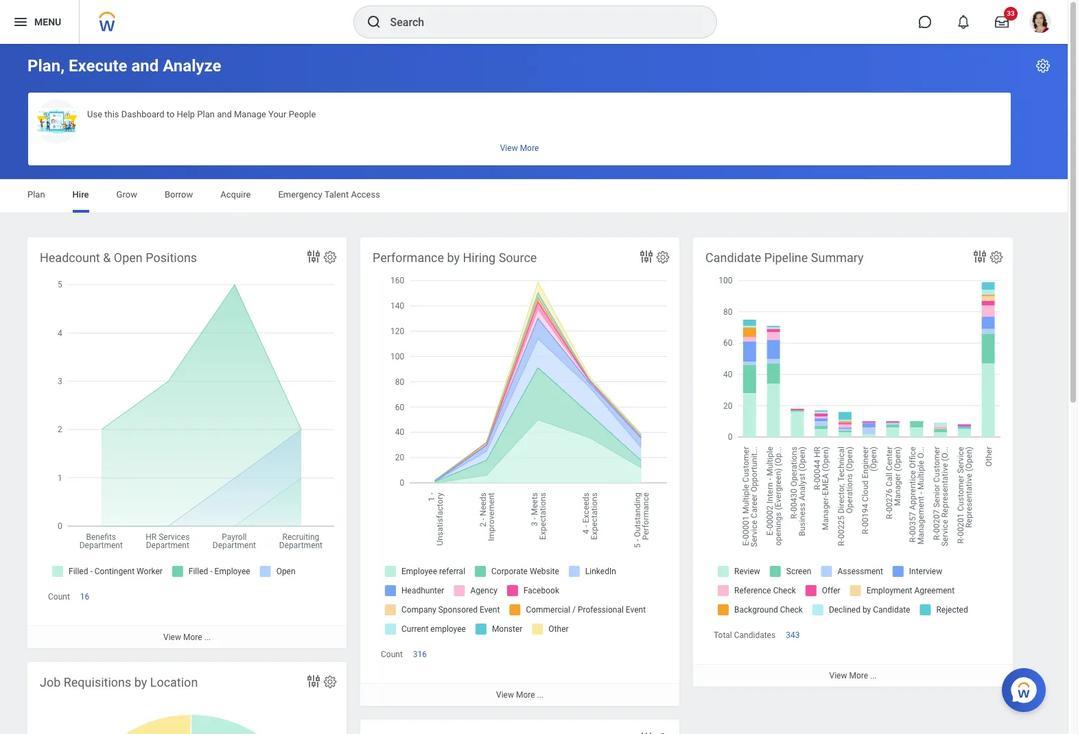 Task type: locate. For each thing, give the bounding box(es) containing it.
1 horizontal spatial and
[[217, 109, 232, 119]]

... inside headcount & open positions element
[[204, 633, 211, 643]]

0 horizontal spatial view
[[163, 633, 181, 643]]

view more ... inside headcount & open positions element
[[163, 633, 211, 643]]

tab list containing plan
[[14, 180, 1055, 213]]

0 horizontal spatial by
[[134, 676, 147, 690]]

2 vertical spatial view
[[496, 691, 514, 701]]

view
[[163, 633, 181, 643], [830, 672, 848, 681], [496, 691, 514, 701]]

requisitions
[[64, 676, 131, 690]]

1 horizontal spatial plan
[[197, 109, 215, 119]]

view inside "performance by hiring source" 'element'
[[496, 691, 514, 701]]

2 horizontal spatial view more ... link
[[694, 665, 1014, 688]]

0 horizontal spatial ...
[[204, 633, 211, 643]]

configure and view chart data image inside candidate pipeline summary element
[[972, 249, 989, 265]]

emergency talent access
[[278, 190, 380, 200]]

plan, execute and analyze main content
[[0, 44, 1069, 735]]

view more ... inside candidate pipeline summary element
[[830, 672, 877, 681]]

0 horizontal spatial view more ...
[[163, 633, 211, 643]]

acquire
[[221, 190, 251, 200]]

by left location
[[134, 676, 147, 690]]

0 horizontal spatial plan
[[27, 190, 45, 200]]

343 button
[[786, 630, 802, 642]]

0 horizontal spatial more
[[183, 633, 202, 643]]

plan left hire
[[27, 190, 45, 200]]

by left hiring in the top left of the page
[[447, 251, 460, 265]]

1 vertical spatial ...
[[871, 672, 877, 681]]

job
[[40, 676, 61, 690]]

0 vertical spatial configure and view chart data image
[[639, 249, 655, 265]]

profile logan mcneil image
[[1030, 11, 1052, 36]]

by inside "performance by hiring source" 'element'
[[447, 251, 460, 265]]

count inside "performance by hiring source" 'element'
[[381, 650, 403, 660]]

configure and view chart data image left configure recruiting source effectiveness icon
[[639, 731, 655, 735]]

view inside headcount & open positions element
[[163, 633, 181, 643]]

configure and view chart data image
[[639, 249, 655, 265], [306, 674, 322, 690]]

0 horizontal spatial view more ... link
[[27, 626, 347, 649]]

0 vertical spatial ...
[[204, 633, 211, 643]]

16 button
[[80, 592, 92, 603]]

0 vertical spatial view
[[163, 633, 181, 643]]

... inside "performance by hiring source" 'element'
[[537, 691, 544, 701]]

1 horizontal spatial count
[[381, 650, 403, 660]]

and left manage
[[217, 109, 232, 119]]

location
[[150, 676, 198, 690]]

job requisitions by location element
[[27, 663, 347, 735]]

to
[[167, 109, 175, 119]]

configure and view chart data image for headcount & open positions
[[306, 249, 322, 265]]

2 vertical spatial more
[[516, 691, 535, 701]]

configure recruiting source effectiveness image
[[656, 733, 671, 735]]

view more ... link for positions
[[27, 626, 347, 649]]

search image
[[366, 14, 382, 30]]

configure and view chart data image inside headcount & open positions element
[[306, 249, 322, 265]]

plan inside use this dashboard to help plan and manage your people button
[[197, 109, 215, 119]]

0 horizontal spatial count
[[48, 593, 70, 602]]

0 vertical spatial plan
[[197, 109, 215, 119]]

view more ... link
[[27, 626, 347, 649], [694, 665, 1014, 688], [361, 684, 680, 707]]

configure candidate pipeline summary image
[[990, 250, 1005, 265]]

hiring
[[463, 251, 496, 265]]

pipeline
[[765, 251, 808, 265]]

view more ...
[[163, 633, 211, 643], [830, 672, 877, 681], [496, 691, 544, 701]]

33 button
[[987, 7, 1018, 37]]

1 horizontal spatial ...
[[537, 691, 544, 701]]

borrow
[[165, 190, 193, 200]]

1 vertical spatial and
[[217, 109, 232, 119]]

1 vertical spatial view
[[830, 672, 848, 681]]

job requisitions by location
[[40, 676, 198, 690]]

more inside "performance by hiring source" 'element'
[[516, 691, 535, 701]]

candidate pipeline summary
[[706, 251, 864, 265]]

1 vertical spatial count
[[381, 650, 403, 660]]

by inside 'job requisitions by location' 'element'
[[134, 676, 147, 690]]

more inside headcount & open positions element
[[183, 633, 202, 643]]

total
[[714, 631, 733, 641]]

0 horizontal spatial configure and view chart data image
[[306, 249, 322, 265]]

this
[[105, 109, 119, 119]]

headcount & open positions element
[[27, 238, 347, 649]]

0 vertical spatial more
[[183, 633, 202, 643]]

candidate pipeline summary element
[[694, 238, 1014, 688]]

configure headcount & open positions image
[[323, 250, 338, 265]]

and left 'analyze'
[[131, 56, 159, 76]]

2 horizontal spatial view
[[830, 672, 848, 681]]

menu button
[[0, 0, 79, 44]]

0 horizontal spatial configure and view chart data image
[[306, 674, 322, 690]]

configure and view chart data image
[[306, 249, 322, 265], [972, 249, 989, 265], [639, 731, 655, 735]]

2 vertical spatial ...
[[537, 691, 544, 701]]

1 vertical spatial configure and view chart data image
[[306, 674, 322, 690]]

...
[[204, 633, 211, 643], [871, 672, 877, 681], [537, 691, 544, 701]]

0 vertical spatial view more ...
[[163, 633, 211, 643]]

configure and view chart data image for source
[[639, 249, 655, 265]]

view more ... for source
[[496, 691, 544, 701]]

use
[[87, 109, 102, 119]]

headcount & open positions
[[40, 251, 197, 265]]

inbox large image
[[996, 15, 1009, 29]]

2 horizontal spatial configure and view chart data image
[[972, 249, 989, 265]]

configure and view chart data image left configure job requisitions by location image
[[306, 674, 322, 690]]

positions
[[146, 251, 197, 265]]

people
[[289, 109, 316, 119]]

by
[[447, 251, 460, 265], [134, 676, 147, 690]]

performance by hiring source
[[373, 251, 537, 265]]

plan
[[197, 109, 215, 119], [27, 190, 45, 200]]

2 horizontal spatial ...
[[871, 672, 877, 681]]

0 vertical spatial by
[[447, 251, 460, 265]]

1 vertical spatial by
[[134, 676, 147, 690]]

count left 316
[[381, 650, 403, 660]]

more
[[183, 633, 202, 643], [850, 672, 869, 681], [516, 691, 535, 701]]

total candidates
[[714, 631, 776, 641]]

1 vertical spatial more
[[850, 672, 869, 681]]

configure performance by hiring source image
[[656, 250, 671, 265]]

1 horizontal spatial more
[[516, 691, 535, 701]]

view inside candidate pipeline summary element
[[830, 672, 848, 681]]

33
[[1008, 10, 1015, 17]]

2 horizontal spatial more
[[850, 672, 869, 681]]

emergency
[[278, 190, 323, 200]]

plan right help
[[197, 109, 215, 119]]

tab list
[[14, 180, 1055, 213]]

configure and view chart data image inside "performance by hiring source" 'element'
[[639, 249, 655, 265]]

0 vertical spatial count
[[48, 593, 70, 602]]

tab list inside plan, execute and analyze main content
[[14, 180, 1055, 213]]

configure and view chart data image left configure candidate pipeline summary image
[[972, 249, 989, 265]]

1 horizontal spatial view
[[496, 691, 514, 701]]

more for source
[[516, 691, 535, 701]]

performance by hiring source element
[[361, 238, 680, 707]]

1 vertical spatial plan
[[27, 190, 45, 200]]

2 horizontal spatial view more ...
[[830, 672, 877, 681]]

1 horizontal spatial view more ... link
[[361, 684, 680, 707]]

1 horizontal spatial view more ...
[[496, 691, 544, 701]]

1 horizontal spatial configure and view chart data image
[[639, 249, 655, 265]]

view more ... inside "performance by hiring source" 'element'
[[496, 691, 544, 701]]

343
[[786, 631, 800, 641]]

configure and view chart data image left configure performance by hiring source "icon"
[[639, 249, 655, 265]]

1 horizontal spatial by
[[447, 251, 460, 265]]

configure and view chart data image left configure headcount & open positions "icon"
[[306, 249, 322, 265]]

0 vertical spatial and
[[131, 56, 159, 76]]

performance
[[373, 251, 444, 265]]

Search Workday  search field
[[390, 7, 688, 37]]

1 vertical spatial view more ...
[[830, 672, 877, 681]]

and
[[131, 56, 159, 76], [217, 109, 232, 119]]

316 button
[[413, 650, 429, 661]]

count left 16
[[48, 593, 70, 602]]

count
[[48, 593, 70, 602], [381, 650, 403, 660]]

2 vertical spatial view more ...
[[496, 691, 544, 701]]



Task type: vqa. For each thing, say whether or not it's contained in the screenshot.
"(DEFAULT" within Absence Case Event (Default Definition) link
no



Task type: describe. For each thing, give the bounding box(es) containing it.
dashboard
[[121, 109, 165, 119]]

access
[[351, 190, 380, 200]]

use this dashboard to help plan and manage your people button
[[28, 93, 1012, 165]]

source
[[499, 251, 537, 265]]

headcount
[[40, 251, 100, 265]]

configure and view chart data image for location
[[306, 674, 322, 690]]

16
[[80, 593, 89, 602]]

... for positions
[[204, 633, 211, 643]]

count for performance
[[381, 650, 403, 660]]

configure and view chart data image for candidate pipeline summary
[[972, 249, 989, 265]]

talent
[[325, 190, 349, 200]]

more inside candidate pipeline summary element
[[850, 672, 869, 681]]

grow
[[116, 190, 137, 200]]

execute
[[69, 56, 127, 76]]

view for source
[[496, 691, 514, 701]]

plan, execute and analyze
[[27, 56, 222, 76]]

summary
[[812, 251, 864, 265]]

hire
[[73, 190, 89, 200]]

candidate
[[706, 251, 762, 265]]

... inside candidate pipeline summary element
[[871, 672, 877, 681]]

more for positions
[[183, 633, 202, 643]]

count for headcount
[[48, 593, 70, 602]]

1 horizontal spatial configure and view chart data image
[[639, 731, 655, 735]]

notifications large image
[[957, 15, 971, 29]]

plan,
[[27, 56, 65, 76]]

configure this page image
[[1036, 58, 1052, 74]]

open
[[114, 251, 143, 265]]

your
[[269, 109, 287, 119]]

menu
[[34, 16, 61, 27]]

... for source
[[537, 691, 544, 701]]

candidates
[[735, 631, 776, 641]]

&
[[103, 251, 111, 265]]

0 horizontal spatial and
[[131, 56, 159, 76]]

manage
[[234, 109, 266, 119]]

help
[[177, 109, 195, 119]]

view more ... for positions
[[163, 633, 211, 643]]

316
[[413, 650, 427, 660]]

configure job requisitions by location image
[[323, 675, 338, 690]]

and inside button
[[217, 109, 232, 119]]

menu banner
[[0, 0, 1069, 44]]

view for positions
[[163, 633, 181, 643]]

use this dashboard to help plan and manage your people
[[87, 109, 316, 119]]

analyze
[[163, 56, 222, 76]]

justify image
[[12, 14, 29, 30]]

view more ... link for source
[[361, 684, 680, 707]]



